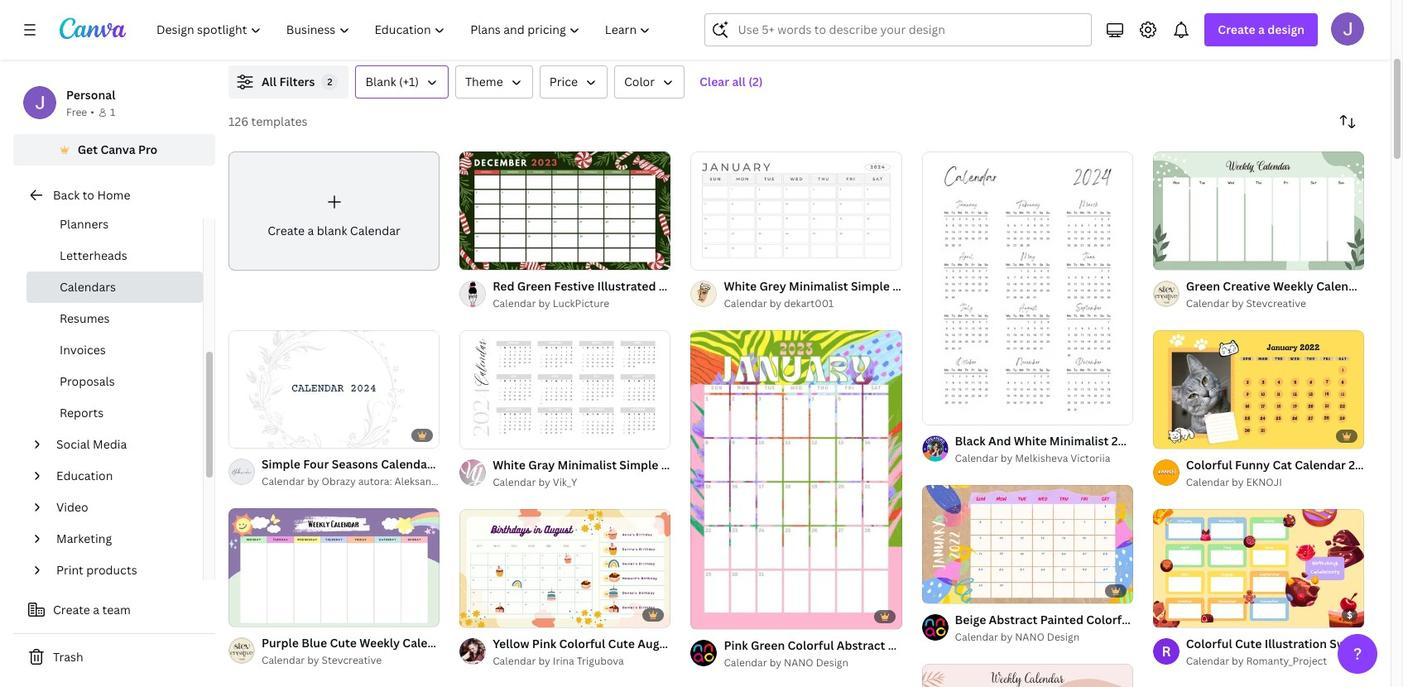 Task type: describe. For each thing, give the bounding box(es) containing it.
colorful funny cat calendar 2022 note link
[[1187, 456, 1404, 474]]

proposals link
[[27, 366, 203, 398]]

luckpicture
[[553, 296, 610, 310]]

stevcreative inside green creative weekly calendar calendar by stevcreative
[[1247, 296, 1307, 310]]

romanty_project
[[1247, 654, 1328, 668]]

video
[[56, 499, 88, 515]]

print
[[56, 562, 84, 578]]

clear
[[700, 74, 730, 89]]

purple blue cute weekly calendar link
[[262, 635, 454, 653]]

reports
[[60, 405, 104, 421]]

pink inside yellow pink colorful cute august 2023 birthday calendar calendar by irina trigubova
[[532, 636, 557, 652]]

white gray minimalist simple 2024 calendar calendar by vik_y
[[493, 457, 743, 489]]

aleksandra
[[395, 475, 448, 489]]

to
[[83, 187, 94, 203]]

$
[[1348, 608, 1353, 621]]

dekart001
[[784, 296, 834, 310]]

templates
[[251, 113, 308, 129]]

birthday
[[711, 636, 760, 652]]

free •
[[66, 105, 94, 119]]

calendar by melkisheva victoriia link
[[955, 451, 1134, 467]]

colorful cute illustration sweet candy birthday calendar image
[[1153, 509, 1365, 628]]

design inside pink green colorful abstract flowers 2023 monthly planner calendar by nano design
[[816, 656, 849, 670]]

products
[[86, 562, 137, 578]]

marketing link
[[50, 523, 193, 555]]

white gray minimalist simple 2024 calendar image
[[460, 330, 671, 449]]

back to home link
[[13, 179, 215, 212]]

1 of 13 for simple
[[240, 429, 269, 441]]

get
[[78, 142, 98, 157]]

black
[[955, 433, 986, 449]]

beige abstract painted colorful paper torn collage 2022 calendar image
[[922, 485, 1134, 604]]

note
[[1379, 457, 1404, 473]]

calendar by vik_y link
[[493, 474, 671, 491]]

minimalist for white gray minimalist simple 2024 calendar
[[558, 457, 617, 473]]

a for blank
[[308, 223, 314, 238]]

yellow
[[493, 636, 530, 652]]

2024 for simple four seasons calendar 2024
[[435, 457, 463, 472]]

yellow pink colorful cute august 2023 birthday calendar calendar by irina trigubova
[[493, 636, 813, 668]]

invoices link
[[27, 335, 203, 366]]

create a team
[[53, 602, 131, 618]]

purple
[[262, 635, 299, 651]]

free
[[66, 105, 87, 119]]

pink inside pink green colorful abstract flowers 2023 monthly planner calendar by nano design
[[724, 638, 748, 653]]

by inside black and white minimalist 2024 calendar calendar by melkisheva victoriia
[[1001, 452, 1013, 466]]

calendar inside colorful cute illustration sweet candy  calendar by romanty_project
[[1187, 654, 1230, 668]]

stevcreative inside purple blue cute weekly calendar calendar by stevcreative
[[322, 654, 382, 668]]

simple for white grey minimalist simple 2024 monthly calendar
[[851, 278, 890, 294]]

green creative weekly calendar link
[[1187, 277, 1368, 296]]

resumes
[[60, 311, 110, 326]]

1 horizontal spatial design
[[1048, 630, 1080, 645]]

planners link
[[27, 209, 203, 240]]

calendar by nano design
[[955, 630, 1080, 645]]

home
[[97, 187, 130, 203]]

2024 for white grey minimalist simple 2024 monthly calendar
[[893, 278, 921, 294]]

romanty_project element
[[1153, 638, 1180, 665]]

colorful inside yellow pink colorful cute august 2023 birthday calendar calendar by irina trigubova
[[559, 636, 606, 652]]

by inside yellow pink colorful cute august 2023 birthday calendar calendar by irina trigubova
[[539, 654, 551, 668]]

theme button
[[455, 65, 533, 99]]

blue
[[302, 635, 327, 651]]

create a design button
[[1205, 13, 1318, 46]]

back to home
[[53, 187, 130, 203]]

seasons
[[332, 457, 378, 472]]

simple four seasons calendar 2024 calendar by obrazy autora: aleksandra sozzo
[[262, 457, 477, 489]]

irina
[[553, 654, 575, 668]]

2 filter options selected element
[[322, 74, 338, 90]]

1 for pink green colorful abstract flowers 2023 monthly planner
[[703, 609, 707, 622]]

13 for white
[[490, 429, 500, 441]]

pink green colorful abstract flowers 2023 monthly planner link
[[724, 637, 1059, 655]]

white grey minimalist simple 2024 monthly calendar calendar by dekart001
[[724, 278, 1025, 310]]

trash
[[53, 649, 83, 665]]

1 of 12 for by
[[1165, 429, 1193, 441]]

blank
[[366, 74, 396, 89]]

get canva pro
[[78, 142, 158, 157]]

by inside green creative weekly calendar calendar by stevcreative
[[1232, 296, 1244, 310]]

obrazy
[[322, 475, 356, 489]]

2022
[[1349, 457, 1377, 473]]

black and white minimalist 2024 calendar image
[[922, 152, 1134, 425]]

1 for simple four seasons calendar 2024
[[240, 429, 245, 441]]

weekly inside green creative weekly calendar calendar by stevcreative
[[1274, 278, 1314, 294]]

by inside the colorful funny cat calendar 2022 note calendar by eknoji
[[1232, 475, 1244, 489]]

colorful funny cat calendar 2022 note calendar image
[[1153, 330, 1365, 449]]

all
[[732, 74, 746, 89]]

2023 for august
[[680, 636, 708, 652]]

candy
[[1368, 636, 1404, 652]]

white for white grey minimalist simple 2024 monthly calendar
[[724, 278, 757, 294]]

calendar by stevcreative link for cute
[[262, 653, 440, 669]]

126 templates
[[229, 113, 308, 129]]

victoriia
[[1071, 452, 1111, 466]]

abstract
[[837, 638, 886, 653]]

minimalist inside black and white minimalist 2024 calendar calendar by melkisheva victoriia
[[1050, 433, 1109, 449]]

funny
[[1236, 457, 1270, 473]]

illustration
[[1265, 636, 1328, 652]]

price
[[550, 74, 578, 89]]

purple blue cute weekly calendar calendar by stevcreative
[[262, 635, 454, 668]]

sozzo
[[450, 475, 477, 489]]

by inside "calendar by luckpicture" link
[[539, 296, 551, 310]]

blank
[[317, 223, 347, 238]]

create a team button
[[13, 594, 215, 627]]

monthly inside the white grey minimalist simple 2024 monthly calendar calendar by dekart001
[[923, 278, 971, 294]]

calendar by dekart001 link
[[724, 296, 902, 312]]

monthly inside pink green colorful abstract flowers 2023 monthly planner calendar by nano design
[[965, 638, 1013, 653]]

calendar by luckpicture
[[493, 296, 610, 310]]

all
[[262, 74, 277, 89]]

video link
[[50, 492, 193, 523]]

of for white grey minimalist simple 2024 monthly calendar
[[710, 250, 719, 262]]

1 for white grey minimalist simple 2024 monthly calendar
[[703, 250, 707, 262]]

by inside colorful cute illustration sweet candy  calendar by romanty_project
[[1232, 654, 1244, 668]]

education link
[[50, 460, 193, 492]]

minimalist for white grey minimalist simple 2024 monthly calendar
[[789, 278, 848, 294]]

1 of 12 link for cat
[[1153, 330, 1365, 449]]

purple blue cute weekly calendar image
[[229, 509, 440, 627]]

1 for colorful funny cat calendar 2022 note
[[1165, 429, 1170, 441]]

melkisheva
[[1015, 452, 1069, 466]]

cat
[[1273, 457, 1293, 473]]

(2)
[[749, 74, 763, 89]]

1 of 13 link for minimalist
[[460, 330, 671, 449]]

color
[[624, 74, 655, 89]]

white inside black and white minimalist 2024 calendar calendar by melkisheva victoriia
[[1014, 433, 1047, 449]]

design
[[1268, 22, 1305, 37]]

social media
[[56, 436, 127, 452]]

all filters
[[262, 74, 315, 89]]

Sort by button
[[1332, 105, 1365, 138]]

eknoji
[[1247, 475, 1283, 489]]

trigubova
[[577, 654, 624, 668]]



Task type: vqa. For each thing, say whether or not it's contained in the screenshot.
Offers at the bottom of the page
no



Task type: locate. For each thing, give the bounding box(es) containing it.
1 cute from the left
[[330, 635, 357, 651]]

0 horizontal spatial pink
[[532, 636, 557, 652]]

0 vertical spatial create
[[1219, 22, 1256, 37]]

create for create a blank calendar
[[268, 223, 305, 238]]

create
[[1219, 22, 1256, 37], [268, 223, 305, 238], [53, 602, 90, 618]]

1 of 13 for white
[[471, 429, 500, 441]]

2 horizontal spatial create
[[1219, 22, 1256, 37]]

planners
[[60, 216, 109, 232]]

1 of 12
[[703, 250, 731, 262], [1165, 429, 1193, 441], [934, 584, 962, 596], [703, 609, 731, 622]]

colorful up calendar by irina trigubova link
[[559, 636, 606, 652]]

colorful cute illustration sweet candy link
[[1187, 635, 1404, 653]]

white gray minimalist simple 2024 calendar link
[[493, 456, 743, 474]]

2024 inside simple four seasons calendar 2024 calendar by obrazy autora: aleksandra sozzo
[[435, 457, 463, 472]]

a left design
[[1259, 22, 1265, 37]]

1 1 of 13 from the left
[[240, 429, 269, 441]]

2 cute from the left
[[608, 636, 635, 652]]

2023 for flowers
[[935, 638, 963, 653]]

calendar by nano design link down abstract
[[724, 655, 902, 672]]

2 horizontal spatial cute
[[1236, 636, 1262, 652]]

simple four seasons calendar 2024 image
[[229, 330, 440, 449]]

create inside 'dropdown button'
[[1219, 22, 1256, 37]]

by inside pink green colorful abstract flowers 2023 monthly planner calendar by nano design
[[770, 656, 782, 670]]

calendar inside create a blank calendar "element"
[[350, 223, 401, 238]]

1 horizontal spatial simple
[[620, 457, 659, 473]]

1 vertical spatial monthly
[[965, 638, 1013, 653]]

design up pink feminine weekly calendar image
[[1048, 630, 1080, 645]]

0 horizontal spatial create
[[53, 602, 90, 618]]

1 of 12 for calendar
[[703, 250, 731, 262]]

top level navigation element
[[146, 13, 665, 46]]

price button
[[540, 65, 608, 99]]

pink up irina
[[532, 636, 557, 652]]

pink green colorful abstract flowers 2023 monthly planner calendar by nano design
[[724, 638, 1059, 670]]

0 vertical spatial white
[[724, 278, 757, 294]]

1 13 from the left
[[259, 429, 269, 441]]

pink
[[532, 636, 557, 652], [724, 638, 748, 653]]

cute right blue
[[330, 635, 357, 651]]

calendar inside "calendar by luckpicture" link
[[493, 296, 536, 310]]

1 vertical spatial green
[[751, 638, 785, 653]]

design down abstract
[[816, 656, 849, 670]]

stevcreative
[[1247, 296, 1307, 310], [322, 654, 382, 668]]

colorful inside pink green colorful abstract flowers 2023 monthly planner calendar by nano design
[[788, 638, 834, 653]]

resumes link
[[27, 303, 203, 335]]

2 vertical spatial minimalist
[[558, 457, 617, 473]]

pink right august
[[724, 638, 748, 653]]

0 horizontal spatial calendar by nano design link
[[724, 655, 902, 672]]

colorful cute illustration sweet candy  calendar by romanty_project
[[1187, 636, 1404, 668]]

by inside white gray minimalist simple 2024 calendar calendar by vik_y
[[539, 475, 551, 489]]

weekly
[[1274, 278, 1314, 294], [360, 635, 400, 651]]

12 for planner
[[721, 609, 731, 622]]

minimalist up calendar by vik_y link
[[558, 457, 617, 473]]

simple four seasons calendar 2024 link
[[262, 456, 463, 474]]

media
[[93, 436, 127, 452]]

2 vertical spatial white
[[493, 457, 526, 473]]

2024 inside white gray minimalist simple 2024 calendar calendar by vik_y
[[661, 457, 689, 473]]

2024 for white gray minimalist simple 2024 calendar
[[661, 457, 689, 473]]

green inside green creative weekly calendar calendar by stevcreative
[[1187, 278, 1221, 294]]

august
[[638, 636, 677, 652]]

0 horizontal spatial stevcreative
[[322, 654, 382, 668]]

1 1 of 13 link from the left
[[229, 330, 440, 449]]

nano inside pink green colorful abstract flowers 2023 monthly planner calendar by nano design
[[784, 656, 814, 670]]

cute inside colorful cute illustration sweet candy  calendar by romanty_project
[[1236, 636, 1262, 652]]

2024
[[893, 278, 921, 294], [1112, 433, 1140, 449], [435, 457, 463, 472], [661, 457, 689, 473]]

weekly right creative
[[1274, 278, 1314, 294]]

red green festive illustrated holiday candy december 2023 monthly calendar image
[[460, 151, 671, 270]]

1 horizontal spatial calendar by nano design link
[[955, 630, 1134, 646]]

0 horizontal spatial weekly
[[360, 635, 400, 651]]

2 vertical spatial create
[[53, 602, 90, 618]]

0 horizontal spatial simple
[[262, 457, 301, 472]]

white up melkisheva
[[1014, 433, 1047, 449]]

simple inside simple four seasons calendar 2024 calendar by obrazy autora: aleksandra sozzo
[[262, 457, 301, 472]]

calendar by luckpicture link
[[493, 296, 671, 312]]

Search search field
[[738, 14, 1082, 46]]

calendar templates image
[[1011, 0, 1365, 46]]

white grey minimalist simple 2024 monthly calendar image
[[691, 151, 902, 270]]

1 horizontal spatial minimalist
[[789, 278, 848, 294]]

1 of 12 link for minimalist
[[691, 151, 902, 270]]

2024 for black and white minimalist 2024 calendar
[[1112, 433, 1140, 449]]

1 vertical spatial nano
[[784, 656, 814, 670]]

simple inside the white grey minimalist simple 2024 monthly calendar calendar by dekart001
[[851, 278, 890, 294]]

1 horizontal spatial white
[[724, 278, 757, 294]]

1 of 12 for planner
[[703, 609, 731, 622]]

proposals
[[60, 373, 115, 389]]

simple for white gray minimalist simple 2024 calendar
[[620, 457, 659, 473]]

2023 inside yellow pink colorful cute august 2023 birthday calendar calendar by irina trigubova
[[680, 636, 708, 652]]

1 of 12 link
[[691, 151, 902, 270], [1153, 330, 1365, 449], [691, 330, 902, 629], [922, 485, 1134, 604]]

1 of 13 link
[[229, 330, 440, 449], [460, 330, 671, 449]]

white for white gray minimalist simple 2024 calendar
[[493, 457, 526, 473]]

nano
[[1015, 630, 1045, 645], [784, 656, 814, 670]]

1 vertical spatial weekly
[[360, 635, 400, 651]]

1 for white gray minimalist simple 2024 calendar
[[471, 429, 476, 441]]

colorful left abstract
[[788, 638, 834, 653]]

a left blank
[[308, 223, 314, 238]]

1 horizontal spatial a
[[308, 223, 314, 238]]

1 horizontal spatial pink
[[724, 638, 748, 653]]

romanty_project image
[[1153, 638, 1180, 665]]

12
[[721, 250, 731, 262], [1183, 429, 1193, 441], [952, 584, 962, 596], [721, 609, 731, 622]]

0 vertical spatial monthly
[[923, 278, 971, 294]]

2
[[327, 75, 332, 88]]

simple
[[851, 278, 890, 294], [262, 457, 301, 472], [620, 457, 659, 473]]

personal
[[66, 87, 115, 103]]

green inside pink green colorful abstract flowers 2023 monthly planner calendar by nano design
[[751, 638, 785, 653]]

13
[[259, 429, 269, 441], [490, 429, 500, 441]]

minimalist inside white gray minimalist simple 2024 calendar calendar by vik_y
[[558, 457, 617, 473]]

colorful left funny
[[1187, 457, 1233, 473]]

create down print
[[53, 602, 90, 618]]

create inside "element"
[[268, 223, 305, 238]]

126
[[229, 113, 249, 129]]

0 horizontal spatial green
[[751, 638, 785, 653]]

of for colorful funny cat calendar 2022 note
[[1172, 429, 1181, 441]]

white left 'gray' at the bottom
[[493, 457, 526, 473]]

stevcreative down purple blue cute weekly calendar link
[[322, 654, 382, 668]]

a for design
[[1259, 22, 1265, 37]]

1 vertical spatial design
[[816, 656, 849, 670]]

social
[[56, 436, 90, 452]]

colorful right the romanty_project icon at the bottom of page
[[1187, 636, 1233, 652]]

minimalist up victoriia
[[1050, 433, 1109, 449]]

2 horizontal spatial a
[[1259, 22, 1265, 37]]

2023 right flowers
[[935, 638, 963, 653]]

cute inside yellow pink colorful cute august 2023 birthday calendar calendar by irina trigubova
[[608, 636, 635, 652]]

0 horizontal spatial cute
[[330, 635, 357, 651]]

of for simple four seasons calendar 2024
[[247, 429, 256, 441]]

2 1 of 13 link from the left
[[460, 330, 671, 449]]

clear all (2) button
[[692, 65, 772, 99]]

2023 right august
[[680, 636, 708, 652]]

0 horizontal spatial minimalist
[[558, 457, 617, 473]]

social media link
[[50, 429, 193, 460]]

blank (+1)
[[366, 74, 419, 89]]

0 vertical spatial stevcreative
[[1247, 296, 1307, 310]]

back
[[53, 187, 80, 203]]

1 vertical spatial a
[[308, 223, 314, 238]]

calendar by nano design link for white
[[955, 630, 1134, 646]]

simple left four
[[262, 457, 301, 472]]

2023
[[680, 636, 708, 652], [935, 638, 963, 653]]

0 horizontal spatial nano
[[784, 656, 814, 670]]

create left blank
[[268, 223, 305, 238]]

create for create a design
[[1219, 22, 1256, 37]]

2 1 of 13 from the left
[[471, 429, 500, 441]]

1 horizontal spatial stevcreative
[[1247, 296, 1307, 310]]

create for create a team
[[53, 602, 90, 618]]

calendar by romanty_project link
[[1187, 653, 1365, 670]]

12 for by
[[1183, 429, 1193, 441]]

2 horizontal spatial simple
[[851, 278, 890, 294]]

pro
[[138, 142, 158, 157]]

1 vertical spatial white
[[1014, 433, 1047, 449]]

sweet
[[1330, 636, 1365, 652]]

0 horizontal spatial white
[[493, 457, 526, 473]]

0 vertical spatial minimalist
[[789, 278, 848, 294]]

0 horizontal spatial calendar by stevcreative link
[[262, 653, 440, 669]]

0 horizontal spatial 1 of 13 link
[[229, 330, 440, 449]]

0 vertical spatial green
[[1187, 278, 1221, 294]]

simple up calendar by dekart001 "link" at the right top
[[851, 278, 890, 294]]

0 horizontal spatial 13
[[259, 429, 269, 441]]

by inside simple four seasons calendar 2024 calendar by obrazy autora: aleksandra sozzo
[[307, 475, 319, 489]]

colorful inside the colorful funny cat calendar 2022 note calendar by eknoji
[[1187, 457, 1233, 473]]

calendars
[[60, 279, 116, 295]]

a inside button
[[93, 602, 99, 618]]

a for team
[[93, 602, 99, 618]]

of for pink green colorful abstract flowers 2023 monthly planner
[[710, 609, 719, 622]]

1 horizontal spatial green
[[1187, 278, 1221, 294]]

1 of 13 link up four
[[229, 330, 440, 449]]

create a blank calendar
[[268, 223, 401, 238]]

1 horizontal spatial 1 of 13 link
[[460, 330, 671, 449]]

calendar by nano design link for minimalist
[[724, 655, 902, 672]]

black and white minimalist 2024 calendar calendar by melkisheva victoriia
[[955, 433, 1194, 466]]

color button
[[615, 65, 685, 99]]

create left design
[[1219, 22, 1256, 37]]

1 of 13 link for seasons
[[229, 330, 440, 449]]

by inside the white grey minimalist simple 2024 monthly calendar calendar by dekart001
[[770, 296, 782, 310]]

a left team
[[93, 602, 99, 618]]

1 horizontal spatial calendar by stevcreative link
[[1187, 296, 1365, 312]]

gray
[[529, 457, 555, 473]]

white left grey
[[724, 278, 757, 294]]

0 vertical spatial calendar by nano design link
[[955, 630, 1134, 646]]

calendar by stevcreative link down creative
[[1187, 296, 1365, 312]]

of
[[710, 250, 719, 262], [247, 429, 256, 441], [478, 429, 488, 441], [1172, 429, 1181, 441], [941, 584, 950, 596], [710, 609, 719, 622]]

reports link
[[27, 398, 203, 429]]

jacob simon image
[[1332, 12, 1365, 46]]

1 vertical spatial create
[[268, 223, 305, 238]]

0 horizontal spatial 1 of 13
[[240, 429, 269, 441]]

marketing
[[56, 531, 112, 547]]

1 vertical spatial minimalist
[[1050, 433, 1109, 449]]

letterheads
[[60, 248, 127, 263]]

1 vertical spatial stevcreative
[[322, 654, 382, 668]]

four
[[303, 457, 329, 472]]

print products link
[[50, 555, 193, 586]]

filters
[[279, 74, 315, 89]]

1 horizontal spatial cute
[[608, 636, 635, 652]]

yellow pink colorful cute august 2023 birthday calendar image
[[460, 509, 671, 628]]

0 vertical spatial weekly
[[1274, 278, 1314, 294]]

create a blank calendar element
[[229, 152, 440, 270]]

2 13 from the left
[[490, 429, 500, 441]]

white
[[724, 278, 757, 294], [1014, 433, 1047, 449], [493, 457, 526, 473]]

create inside button
[[53, 602, 90, 618]]

planner
[[1016, 638, 1059, 653]]

0 horizontal spatial 2023
[[680, 636, 708, 652]]

white inside white gray minimalist simple 2024 calendar calendar by vik_y
[[493, 457, 526, 473]]

1 horizontal spatial nano
[[1015, 630, 1045, 645]]

minimalist
[[789, 278, 848, 294], [1050, 433, 1109, 449], [558, 457, 617, 473]]

•
[[90, 105, 94, 119]]

calendar by eknoji link
[[1187, 474, 1365, 491]]

education
[[56, 468, 113, 484]]

1 vertical spatial calendar by nano design link
[[724, 655, 902, 672]]

cute up the 'trigubova'
[[608, 636, 635, 652]]

yellow pink colorful cute august 2023 birthday calendar link
[[493, 635, 813, 653]]

0 vertical spatial design
[[1048, 630, 1080, 645]]

0 vertical spatial nano
[[1015, 630, 1045, 645]]

2 horizontal spatial white
[[1014, 433, 1047, 449]]

by inside purple blue cute weekly calendar calendar by stevcreative
[[307, 654, 319, 668]]

weekly inside purple blue cute weekly calendar calendar by stevcreative
[[360, 635, 400, 651]]

invoices
[[60, 342, 106, 358]]

print products
[[56, 562, 137, 578]]

1 of 13 link up 'gray' at the bottom
[[460, 330, 671, 449]]

monthly
[[923, 278, 971, 294], [965, 638, 1013, 653]]

1 vertical spatial calendar by stevcreative link
[[262, 653, 440, 669]]

1 horizontal spatial 2023
[[935, 638, 963, 653]]

a inside 'dropdown button'
[[1259, 22, 1265, 37]]

theme
[[465, 74, 503, 89]]

1 horizontal spatial weekly
[[1274, 278, 1314, 294]]

calendar by nano design link up pink feminine weekly calendar image
[[955, 630, 1134, 646]]

calendar by irina trigubova link
[[493, 653, 671, 670]]

black and white minimalist 2024 calendar link
[[955, 433, 1194, 451]]

calendar by stevcreative link for weekly
[[1187, 296, 1365, 312]]

colorful inside colorful cute illustration sweet candy  calendar by romanty_project
[[1187, 636, 1233, 652]]

13 for simple
[[259, 429, 269, 441]]

design
[[1048, 630, 1080, 645], [816, 656, 849, 670]]

stevcreative down green creative weekly calendar link
[[1247, 296, 1307, 310]]

creative
[[1223, 278, 1271, 294]]

2024 inside the white grey minimalist simple 2024 monthly calendar calendar by dekart001
[[893, 278, 921, 294]]

2023 inside pink green colorful abstract flowers 2023 monthly planner calendar by nano design
[[935, 638, 963, 653]]

1 horizontal spatial 1 of 13
[[471, 429, 500, 441]]

3 cute from the left
[[1236, 636, 1262, 652]]

calendar by obrazy autora: aleksandra sozzo link
[[262, 474, 477, 491]]

minimalist up calendar by dekart001 "link" at the right top
[[789, 278, 848, 294]]

get canva pro button
[[13, 134, 215, 166]]

0 horizontal spatial design
[[816, 656, 849, 670]]

trash link
[[13, 641, 215, 674]]

0 vertical spatial calendar by stevcreative link
[[1187, 296, 1365, 312]]

2 vertical spatial a
[[93, 602, 99, 618]]

cute
[[330, 635, 357, 651], [608, 636, 635, 652], [1236, 636, 1262, 652]]

simple up calendar by vik_y link
[[620, 457, 659, 473]]

12 for calendar
[[721, 250, 731, 262]]

pink green colorful abstract flowers 2023 monthly planner image
[[691, 330, 902, 629]]

calendar inside pink green colorful abstract flowers 2023 monthly planner calendar by nano design
[[724, 656, 767, 670]]

1 horizontal spatial 13
[[490, 429, 500, 441]]

white inside the white grey minimalist simple 2024 monthly calendar calendar by dekart001
[[724, 278, 757, 294]]

2 horizontal spatial minimalist
[[1050, 433, 1109, 449]]

1 horizontal spatial create
[[268, 223, 305, 238]]

0 vertical spatial a
[[1259, 22, 1265, 37]]

None search field
[[705, 13, 1093, 46]]

(+1)
[[399, 74, 419, 89]]

pink feminine weekly calendar image
[[922, 664, 1134, 687]]

2024 inside black and white minimalist 2024 calendar calendar by melkisheva victoriia
[[1112, 433, 1140, 449]]

weekly right blue
[[360, 635, 400, 651]]

calendar by stevcreative link down blue
[[262, 653, 440, 669]]

green creative weekly calendar image
[[1153, 151, 1365, 270]]

cute up calendar by romanty_project link
[[1236, 636, 1262, 652]]

cute inside purple blue cute weekly calendar calendar by stevcreative
[[330, 635, 357, 651]]

a inside "element"
[[308, 223, 314, 238]]

minimalist inside the white grey minimalist simple 2024 monthly calendar calendar by dekart001
[[789, 278, 848, 294]]

of for white gray minimalist simple 2024 calendar
[[478, 429, 488, 441]]

simple inside white gray minimalist simple 2024 calendar calendar by vik_y
[[620, 457, 659, 473]]

1 of 12 link for colorful
[[691, 330, 902, 629]]

0 horizontal spatial a
[[93, 602, 99, 618]]



